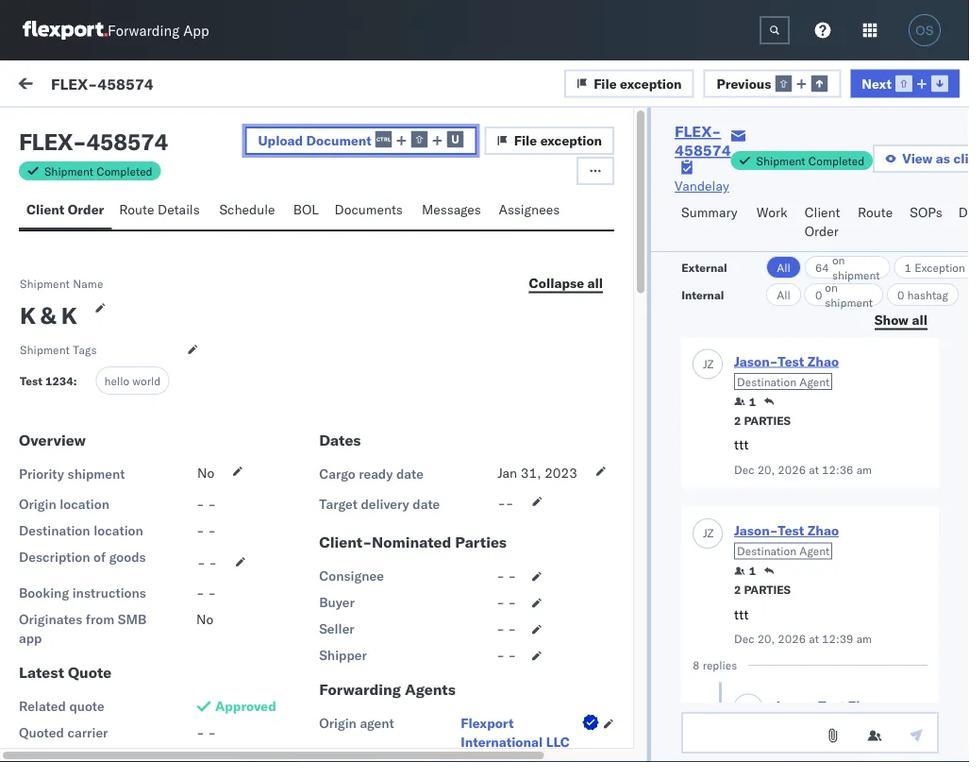Task type: locate. For each thing, give the bounding box(es) containing it.
completed down flex - 458574
[[96, 164, 153, 178]]

route
[[119, 201, 154, 218], [859, 204, 894, 221]]

1 vertical spatial 12:36
[[823, 462, 854, 476]]

flexport. image
[[23, 21, 108, 40]]

1 6:47 from the top
[[422, 475, 451, 491]]

0 vertical spatial location
[[60, 496, 109, 512]]

origin agent
[[319, 715, 394, 731]]

shipment up origin location
[[68, 466, 125, 482]]

quote
[[69, 698, 105, 714]]

on inside 64 on shipment
[[833, 253, 846, 267]]

1 vertical spatial external
[[682, 260, 728, 274]]

2026, down documents
[[382, 220, 419, 236]]

pst right am
[[487, 220, 510, 236]]

0 vertical spatial all button
[[767, 256, 802, 279]]

overview
[[19, 431, 86, 450]]

0 vertical spatial at
[[810, 462, 820, 476]]

all for 64
[[777, 260, 791, 274]]

2 all button from the top
[[767, 283, 802, 306]]

at
[[810, 462, 820, 476], [810, 632, 820, 646]]

2 up ttt dec 20, 2026 at 12:36 am
[[735, 413, 742, 427]]

1 at from the top
[[810, 462, 820, 476]]

20, inside ttt dec 20, 2026 at 12:36 am
[[758, 462, 776, 476]]

booking
[[19, 585, 69, 601]]

resize handle column header for message
[[300, 158, 322, 762]]

external
[[30, 120, 80, 136], [682, 260, 728, 274]]

1 8, from the top
[[358, 645, 370, 661]]

8, down forwarding agents
[[358, 730, 370, 746]]

all button left 0 on shipment
[[767, 283, 802, 306]]

8,
[[358, 645, 370, 661], [358, 730, 370, 746]]

0 vertical spatial 6:47
[[422, 475, 451, 491]]

all left 64
[[777, 260, 791, 274]]

2 parties for ttt dec 20, 2026 at 12:39 am
[[735, 583, 792, 597]]

dec 17, 2026, 6:47 pm pst
[[331, 475, 501, 491], [331, 560, 501, 576]]

pm right the 6:39 on the left
[[446, 645, 466, 661]]

view as clie button
[[874, 144, 970, 173]]

on inside 0 on shipment
[[826, 280, 839, 294]]

2 vertical spatial 1
[[750, 564, 757, 578]]

on
[[833, 253, 846, 267], [826, 280, 839, 294]]

z
[[68, 207, 73, 218], [68, 292, 73, 303], [708, 357, 714, 371], [68, 377, 73, 388], [68, 462, 73, 473], [708, 526, 714, 540], [68, 547, 73, 558], [68, 717, 73, 728]]

12:36
[[422, 220, 459, 236], [823, 462, 854, 476]]

forwarding inside forwarding app link
[[108, 21, 180, 39]]

shipment inside 0 on shipment
[[826, 295, 874, 309]]

2 0 from the left
[[898, 288, 905, 302]]

1 vertical spatial test
[[57, 577, 80, 594]]

0 vertical spatial internal
[[127, 120, 173, 136]]

1 agent from the top
[[800, 374, 830, 389]]

internal inside internal (0) button
[[127, 120, 173, 136]]

0 vertical spatial 17,
[[358, 475, 378, 491]]

0 horizontal spatial shipment completed
[[44, 164, 153, 178]]

1 vertical spatial 8,
[[358, 730, 370, 746]]

hashtag
[[908, 288, 949, 302]]

0 vertical spatial 1 button
[[735, 394, 757, 409]]

17, down "client-"
[[358, 560, 378, 576]]

k left &
[[20, 301, 36, 330]]

jason-test zhao button for ttt dec 20, 2026 at 12:36 am
[[735, 353, 840, 369]]

origin for origin agent
[[319, 715, 357, 731]]

of
[[94, 549, 106, 565]]

client order up 64
[[805, 204, 841, 239]]

parties for ttt dec 20, 2026 at 12:39 am
[[745, 583, 792, 597]]

0 horizontal spatial 0
[[816, 288, 823, 302]]

agent for ttt dec 20, 2026 at 12:36 am
[[800, 374, 830, 389]]

1 button up ttt dec 20, 2026 at 12:39 am
[[735, 563, 757, 578]]

am for ttt dec 20, 2026 at 12:36 am
[[857, 462, 873, 476]]

2 at from the top
[[810, 632, 820, 646]]

all
[[777, 260, 791, 274], [777, 288, 791, 302]]

shipment up "test 1234 :"
[[20, 342, 70, 357]]

0 hashtag
[[898, 288, 949, 302]]

external (0)
[[30, 120, 108, 136]]

0 horizontal spatial client
[[26, 201, 64, 218]]

at for ttt dec 20, 2026 at 12:39 am
[[810, 632, 820, 646]]

all right collapse
[[588, 274, 604, 291]]

8, up forwarding agents
[[358, 645, 370, 661]]

details
[[158, 201, 200, 218]]

20, inside ttt dec 20, 2026 at 12:39 am
[[758, 632, 776, 646]]

date up 'client-nominated parties'
[[413, 496, 440, 512]]

external (0) button
[[23, 111, 119, 148]]

1 vertical spatial 2026
[[779, 632, 807, 646]]

bol
[[294, 201, 319, 218]]

tags
[[73, 342, 97, 357]]

2 8, from the top
[[358, 730, 370, 746]]

0 inside 0 on shipment
[[816, 288, 823, 302]]

0 horizontal spatial forwarding
[[108, 21, 180, 39]]

seller
[[319, 620, 355, 637]]

1 vertical spatial jason-test zhao button
[[735, 522, 840, 539]]

1 vertical spatial origin
[[319, 715, 357, 731]]

2 parties button for ttt dec 20, 2026 at 12:39 am
[[735, 581, 792, 597]]

route for route details
[[119, 201, 154, 218]]

0 horizontal spatial all
[[588, 274, 604, 291]]

2 vertical spatial message
[[59, 164, 104, 178]]

quote
[[68, 663, 112, 682]]

work
[[757, 204, 788, 221]]

0 vertical spatial on
[[833, 253, 846, 267]]

test
[[57, 492, 80, 509], [57, 577, 80, 594]]

0 vertical spatial exception
[[621, 75, 682, 91]]

0 horizontal spatial 12:36
[[422, 220, 459, 236]]

6:38
[[414, 730, 443, 746]]

resize handle column header
[[300, 158, 322, 762], [507, 158, 530, 762], [714, 158, 737, 762], [922, 158, 944, 762]]

am for ttt dec 20, 2026 at 12:39 am
[[857, 632, 873, 646]]

1 vertical spatial 1 button
[[735, 563, 757, 578]]

forwarding for forwarding agents
[[319, 680, 401, 699]]

do button
[[952, 195, 970, 251]]

1 horizontal spatial work
[[789, 164, 813, 178]]

(0) inside button
[[176, 120, 201, 136]]

4 resize handle column header from the left
[[922, 158, 944, 762]]

client down 'flex'
[[26, 201, 64, 218]]

1 vertical spatial exception
[[541, 132, 603, 149]]

2 dec 17, 2026, 6:47 pm pst from the top
[[331, 560, 501, 576]]

pst down parties
[[478, 560, 501, 576]]

jason-test zhao destination agent
[[735, 353, 840, 389], [735, 522, 840, 558]]

exception
[[915, 260, 966, 274]]

2023
[[545, 465, 578, 481]]

date right "ready"
[[397, 466, 424, 482]]

(0) inside button
[[83, 120, 108, 136]]

(0) down flex-458574
[[83, 120, 108, 136]]

0 vertical spatial 2
[[735, 413, 742, 427]]

2 jason-test zhao destination agent from the top
[[735, 522, 840, 558]]

jason-test zhao button down 12:39
[[775, 697, 880, 714]]

parties
[[745, 413, 792, 427], [745, 583, 792, 597]]

2 2 parties from the top
[[735, 583, 792, 597]]

goods
[[109, 549, 146, 565]]

shipment
[[757, 153, 806, 168], [44, 164, 94, 178], [20, 276, 70, 290], [20, 342, 70, 357]]

client down related work item/shipment
[[805, 204, 841, 221]]

show all button
[[864, 306, 940, 334]]

1 vertical spatial 6:47
[[422, 560, 451, 576]]

2026 inside ttt dec 20, 2026 at 12:36 am
[[779, 462, 807, 476]]

origin left "agent"
[[319, 715, 357, 731]]

dec 17, 2026, 6:47 pm pst up delivery
[[331, 475, 501, 491]]

0 horizontal spatial file
[[514, 132, 538, 149]]

all for show all
[[913, 311, 928, 328]]

pm left jan
[[454, 475, 474, 491]]

2 horizontal spatial message
[[219, 120, 275, 136]]

0 vertical spatial 2026
[[779, 462, 807, 476]]

1 horizontal spatial forwarding
[[319, 680, 401, 699]]

2026, left the 6:39 on the left
[[374, 645, 411, 661]]

jason-test zhao down the liu
[[92, 714, 192, 731]]

view as clie
[[903, 150, 970, 167]]

None text field
[[760, 16, 790, 44], [682, 712, 940, 754], [760, 16, 790, 44], [682, 712, 940, 754]]

1 0 from the left
[[816, 288, 823, 302]]

message list
[[219, 120, 301, 136]]

destination up description in the bottom left of the page
[[19, 522, 90, 539]]

jason-test zhao destination agent up ttt dec 20, 2026 at 12:36 am
[[735, 353, 840, 389]]

1 horizontal spatial origin
[[319, 715, 357, 731]]

work up external (0)
[[54, 73, 103, 99]]

1 vertical spatial internal
[[682, 288, 725, 302]]

work for related
[[789, 164, 813, 178]]

1 horizontal spatial internal
[[682, 288, 725, 302]]

shipment right 64
[[833, 268, 881, 282]]

2 parties button up ttt dec 20, 2026 at 12:36 am
[[735, 411, 792, 428]]

dec inside ttt dec 20, 2026 at 12:39 am
[[735, 632, 755, 646]]

3 resize handle column header from the left
[[714, 158, 737, 762]]

1 1 button from the top
[[735, 394, 757, 409]]

0 vertical spatial file
[[594, 75, 617, 91]]

am inside ttt dec 20, 2026 at 12:39 am
[[857, 632, 873, 646]]

6:47 down 'client-nominated parties'
[[422, 560, 451, 576]]

all down 0 hashtag
[[913, 311, 928, 328]]

1 horizontal spatial order
[[805, 223, 839, 239]]

forwarding up origin agent
[[319, 680, 401, 699]]

destination up ttt dec 20, 2026 at 12:36 am
[[738, 374, 797, 389]]

date for cargo ready date
[[397, 466, 424, 482]]

2 parties button up ttt dec 20, 2026 at 12:39 am
[[735, 581, 792, 597]]

2 for ttt dec 20, 2026 at 12:36 am
[[735, 413, 742, 427]]

1 vertical spatial 1
[[750, 394, 757, 408]]

jason-test zhao button for ttt dec 20, 2026 at 12:39 am
[[735, 522, 840, 539]]

resize handle column header for category
[[714, 158, 737, 762]]

dec 17, 2026, 6:47 pm pst down 'client-nominated parties'
[[331, 560, 501, 576]]

ttt dec 20, 2026 at 12:36 am
[[735, 436, 873, 476]]

0 horizontal spatial internal
[[127, 120, 173, 136]]

0 horizontal spatial external
[[30, 120, 80, 136]]

shipment inside 64 on shipment
[[833, 268, 881, 282]]

internal down "message" button
[[127, 120, 173, 136]]

jason-test zhao button
[[735, 353, 840, 369], [735, 522, 840, 539], [775, 697, 880, 714]]

8, for dec 8, 2026, 6:39 pm pst
[[358, 645, 370, 661]]

2 2026 from the top
[[779, 632, 807, 646]]

test down priority shipment
[[57, 492, 80, 509]]

parties up ttt dec 20, 2026 at 12:39 am
[[745, 583, 792, 597]]

0 vertical spatial 2 parties
[[735, 413, 792, 427]]

order down flex - 458574
[[68, 201, 104, 218]]

documents
[[335, 201, 403, 218]]

exception
[[621, 75, 682, 91], [541, 132, 603, 149]]

0 horizontal spatial k
[[20, 301, 36, 330]]

1 vertical spatial 20,
[[758, 462, 776, 476]]

on right 64
[[833, 253, 846, 267]]

client order down 'flex'
[[26, 201, 104, 218]]

shipment completed down flex - 458574
[[44, 164, 153, 178]]

llc
[[547, 734, 570, 750]]

1 all button from the top
[[767, 256, 802, 279]]

client order for the left client order button
[[26, 201, 104, 218]]

2026 inside ttt dec 20, 2026 at 12:39 am
[[779, 632, 807, 646]]

0 horizontal spatial route
[[119, 201, 154, 218]]

upload
[[258, 132, 303, 148]]

shipper
[[319, 647, 367, 663]]

location
[[60, 496, 109, 512], [94, 522, 143, 539]]

forwarding for forwarding app
[[108, 21, 180, 39]]

(0) for internal (0)
[[176, 120, 201, 136]]

2 agent from the top
[[800, 544, 830, 558]]

2 1 button from the top
[[735, 563, 757, 578]]

2 17, from the top
[[358, 560, 378, 576]]

pm down parties
[[454, 560, 474, 576]]

message left list
[[219, 120, 275, 136]]

destination for ttt dec 20, 2026 at 12:39 am
[[738, 544, 797, 558]]

agent up ttt dec 20, 2026 at 12:36 am
[[800, 374, 830, 389]]

route down item/shipment
[[859, 204, 894, 221]]

order for the left client order button
[[68, 201, 104, 218]]

message up 'internal (0)'
[[140, 77, 195, 94]]

resize handle column header for related work item/shipment
[[922, 158, 944, 762]]

shipment completed up work at top
[[757, 153, 865, 168]]

2 parties button for ttt dec 20, 2026 at 12:36 am
[[735, 411, 792, 428]]

latest
[[19, 663, 64, 682]]

route left details
[[119, 201, 154, 218]]

2 2 from the top
[[735, 583, 742, 597]]

0 horizontal spatial (0)
[[83, 120, 108, 136]]

0 down 64
[[816, 288, 823, 302]]

1 2 parties from the top
[[735, 413, 792, 427]]

origin for origin location
[[19, 496, 56, 512]]

:
[[73, 374, 77, 388]]

1 2 parties button from the top
[[735, 411, 792, 428]]

external for external (0)
[[30, 120, 80, 136]]

forwarding left app
[[108, 21, 180, 39]]

0 vertical spatial 12:36
[[422, 220, 459, 236]]

2 vertical spatial destination
[[738, 544, 797, 558]]

1 horizontal spatial 0
[[898, 288, 905, 302]]

6:47 up target delivery date
[[422, 475, 451, 491]]

internal (0)
[[127, 120, 201, 136]]

0 horizontal spatial completed
[[96, 164, 153, 178]]

1 horizontal spatial external
[[682, 260, 728, 274]]

1 vertical spatial 2 parties
[[735, 583, 792, 597]]

2 parties from the top
[[745, 583, 792, 597]]

location for destination location
[[94, 522, 143, 539]]

1 up 0 hashtag
[[905, 260, 912, 274]]

client order button down 'flex'
[[19, 193, 112, 229]]

1 vertical spatial 2 parties button
[[735, 581, 792, 597]]

0 vertical spatial 8,
[[358, 645, 370, 661]]

am
[[462, 220, 483, 236]]

2 2 parties button from the top
[[735, 581, 792, 597]]

1 horizontal spatial all
[[913, 311, 928, 328]]

1 jason-test zhao destination agent from the top
[[735, 353, 840, 389]]

1 2026 from the top
[[779, 462, 807, 476]]

internal down summary button
[[682, 288, 725, 302]]

1 horizontal spatial (0)
[[176, 120, 201, 136]]

origin down "priority"
[[19, 496, 56, 512]]

shipment for 64 on shipment
[[833, 268, 881, 282]]

completed
[[809, 153, 865, 168], [96, 164, 153, 178]]

destination
[[738, 374, 797, 389], [19, 522, 90, 539], [738, 544, 797, 558]]

1 horizontal spatial related
[[747, 164, 786, 178]]

parties up ttt dec 20, 2026 at 12:36 am
[[745, 413, 792, 427]]

1 vertical spatial dec 17, 2026, 6:47 pm pst
[[331, 560, 501, 576]]

2 all from the top
[[777, 288, 791, 302]]

2026 for ttt dec 20, 2026 at 12:36 am
[[779, 462, 807, 476]]

related up work at top
[[747, 164, 786, 178]]

am inside ttt dec 20, 2026 at 12:36 am
[[857, 462, 873, 476]]

origin
[[19, 496, 56, 512], [319, 715, 357, 731]]

date for target delivery date
[[413, 496, 440, 512]]

1 vertical spatial am
[[857, 632, 873, 646]]

external inside button
[[30, 120, 80, 136]]

1 vertical spatial location
[[94, 522, 143, 539]]

on for 0
[[826, 280, 839, 294]]

@ tao liu
[[57, 662, 117, 679]]

at inside ttt dec 20, 2026 at 12:36 am
[[810, 462, 820, 476]]

0 vertical spatial work
[[54, 73, 103, 99]]

1 button up ttt dec 20, 2026 at 12:36 am
[[735, 394, 757, 409]]

k
[[20, 301, 36, 330], [61, 301, 77, 330]]

(0) down "message" button
[[176, 120, 201, 136]]

0 vertical spatial message
[[140, 77, 195, 94]]

1 dec 17, 2026, 6:47 pm pst from the top
[[331, 475, 501, 491]]

2 for ttt dec 20, 2026 at 12:39 am
[[735, 583, 742, 597]]

1 horizontal spatial client order
[[805, 204, 841, 239]]

all left 0 on shipment
[[777, 288, 791, 302]]

0 vertical spatial shipment
[[833, 268, 881, 282]]

test down description in the bottom left of the page
[[57, 577, 80, 594]]

1 horizontal spatial client order button
[[798, 195, 851, 251]]

destination for ttt dec 20, 2026 at 12:36 am
[[738, 374, 797, 389]]

internal
[[127, 120, 173, 136], [682, 288, 725, 302]]

1 vertical spatial date
[[413, 496, 440, 512]]

file exception up flex- 458574 link
[[594, 75, 682, 91]]

bol button
[[286, 193, 327, 229]]

1 horizontal spatial client
[[805, 204, 841, 221]]

0 vertical spatial related
[[747, 164, 786, 178]]

priority
[[19, 466, 64, 482]]

parties for ttt dec 20, 2026 at 12:36 am
[[745, 413, 792, 427]]

0 horizontal spatial origin
[[19, 496, 56, 512]]

1 vertical spatial all
[[913, 311, 928, 328]]

app
[[19, 630, 42, 646]]

1 vertical spatial jason-test zhao destination agent
[[735, 522, 840, 558]]

message for message list
[[219, 120, 275, 136]]

related up quoted
[[19, 698, 66, 714]]

2 parties up ttt dec 20, 2026 at 12:39 am
[[735, 583, 792, 597]]

2 up ttt dec 20, 2026 at 12:39 am
[[735, 583, 742, 597]]

at inside ttt dec 20, 2026 at 12:39 am
[[810, 632, 820, 646]]

buyer
[[319, 594, 355, 611]]

2026, down nominated
[[382, 560, 419, 576]]

2 k from the left
[[61, 301, 77, 330]]

0 vertical spatial am
[[857, 462, 873, 476]]

all for collapse all
[[588, 274, 604, 291]]

all button left 64
[[767, 256, 802, 279]]

0 vertical spatial all
[[777, 260, 791, 274]]

hello world
[[104, 374, 161, 388]]

jason-test zhao button down ttt dec 20, 2026 at 12:36 am
[[735, 522, 840, 539]]

all
[[588, 274, 604, 291], [913, 311, 928, 328]]

pst right the 6:39 on the left
[[469, 645, 493, 661]]

ttt inside ttt dec 20, 2026 at 12:36 am
[[735, 436, 749, 453]]

2 (0) from the left
[[176, 120, 201, 136]]

exception up category
[[541, 132, 603, 149]]

1 2 from the top
[[735, 413, 742, 427]]

forwarding
[[108, 21, 180, 39], [319, 680, 401, 699]]

1234
[[45, 374, 73, 388]]

order
[[68, 201, 104, 218], [805, 223, 839, 239]]

0 vertical spatial 20,
[[358, 220, 378, 236]]

0 for on
[[816, 288, 823, 302]]

1 vertical spatial order
[[805, 223, 839, 239]]

1 vertical spatial all button
[[767, 283, 802, 306]]

0 horizontal spatial work
[[54, 73, 103, 99]]

schedule button
[[212, 193, 286, 229]]

completed up "route" button
[[809, 153, 865, 168]]

flexport
[[461, 715, 514, 731]]

jason-test zhao destination agent down ttt dec 20, 2026 at 12:36 am
[[735, 522, 840, 558]]

client order button
[[19, 193, 112, 229], [798, 195, 851, 251]]

shipment down 64 on shipment
[[826, 295, 874, 309]]

messages button
[[414, 193, 492, 229]]

category
[[539, 164, 585, 178]]

0 vertical spatial order
[[68, 201, 104, 218]]

dec 8, 2026, 6:38 pm pst
[[331, 730, 493, 746]]

consignee
[[319, 568, 384, 584]]

1 button for ttt dec 20, 2026 at 12:36 am
[[735, 394, 757, 409]]

message list button
[[212, 111, 309, 148]]

2 am from the top
[[857, 632, 873, 646]]

1 all from the top
[[777, 260, 791, 274]]

0 vertical spatial forwarding
[[108, 21, 180, 39]]

external down summary button
[[682, 260, 728, 274]]

exception up flex- 458574 link
[[621, 75, 682, 91]]

at for ttt dec 20, 2026 at 12:36 am
[[810, 462, 820, 476]]

0 vertical spatial parties
[[745, 413, 792, 427]]

1 horizontal spatial 12:36
[[823, 462, 854, 476]]

1 vertical spatial parties
[[745, 583, 792, 597]]

1 vertical spatial work
[[789, 164, 813, 178]]

0 vertical spatial agent
[[800, 374, 830, 389]]

agent for ttt dec 20, 2026 at 12:39 am
[[800, 544, 830, 558]]

0 horizontal spatial related
[[19, 698, 66, 714]]

assignees
[[499, 201, 560, 218]]

2 parties up ttt dec 20, 2026 at 12:36 am
[[735, 413, 792, 427]]

1 parties from the top
[[745, 413, 792, 427]]

destination up ttt dec 20, 2026 at 12:39 am
[[738, 544, 797, 558]]

1 vertical spatial message
[[219, 120, 275, 136]]

external down my work on the top left
[[30, 120, 80, 136]]

1 up ttt dec 20, 2026 at 12:36 am
[[750, 394, 757, 408]]

0 vertical spatial all
[[588, 274, 604, 291]]

0 horizontal spatial order
[[68, 201, 104, 218]]

delivery
[[361, 496, 410, 512]]

am
[[857, 462, 873, 476], [857, 632, 873, 646]]

latest quote
[[19, 663, 112, 682]]

1 resize handle column header from the left
[[300, 158, 322, 762]]

1 k from the left
[[20, 301, 36, 330]]

0 vertical spatial external
[[30, 120, 80, 136]]

location up goods
[[94, 522, 143, 539]]

on down 64
[[826, 280, 839, 294]]

- -
[[196, 496, 216, 512], [196, 522, 216, 539], [197, 554, 217, 571], [497, 568, 517, 584], [196, 585, 216, 601], [497, 594, 517, 611], [497, 620, 517, 637], [497, 647, 517, 663], [196, 724, 216, 741]]

jason-test zhao destination agent for ttt dec 20, 2026 at 12:39 am
[[735, 522, 840, 558]]

0 vertical spatial date
[[397, 466, 424, 482]]

1 up ttt dec 20, 2026 at 12:39 am
[[750, 564, 757, 578]]

0 vertical spatial test
[[57, 492, 80, 509]]

client order button up 64
[[798, 195, 851, 251]]

1 vertical spatial related
[[19, 698, 66, 714]]

1 vertical spatial all
[[777, 288, 791, 302]]

1 (0) from the left
[[83, 120, 108, 136]]

jason-test zhao button down 0 on shipment
[[735, 353, 840, 369]]

agent up ttt dec 20, 2026 at 12:39 am
[[800, 544, 830, 558]]

1 am from the top
[[857, 462, 873, 476]]

internal for internal (0)
[[127, 120, 173, 136]]

j z
[[64, 207, 73, 218], [704, 357, 714, 371], [64, 377, 73, 388], [64, 462, 73, 473], [704, 526, 714, 540], [64, 547, 73, 558], [64, 717, 73, 728]]

from
[[86, 611, 115, 628]]

-
[[73, 127, 86, 156], [538, 220, 546, 236], [538, 475, 546, 491], [498, 495, 506, 511], [506, 495, 514, 511], [196, 496, 205, 512], [208, 496, 216, 512], [196, 522, 205, 539], [208, 522, 216, 539], [197, 554, 206, 571], [209, 554, 217, 571], [538, 560, 546, 576], [497, 568, 505, 584], [509, 568, 517, 584], [196, 585, 205, 601], [208, 585, 216, 601], [497, 594, 505, 611], [509, 594, 517, 611], [497, 620, 505, 637], [509, 620, 517, 637], [538, 645, 546, 661], [497, 647, 505, 663], [509, 647, 517, 663], [196, 724, 205, 741], [208, 724, 216, 741], [538, 730, 546, 746]]



Task type: describe. For each thing, give the bounding box(es) containing it.
0 horizontal spatial message
[[59, 164, 104, 178]]

ttt inside ttt dec 20, 2026 at 12:39 am
[[735, 606, 749, 622]]

1 vertical spatial no
[[196, 611, 214, 628]]

jason-test zhao destination agent for ttt dec 20, 2026 at 12:36 am
[[735, 353, 840, 389]]

64
[[816, 260, 830, 274]]

tao
[[70, 662, 93, 679]]

0 vertical spatial file exception
[[594, 75, 682, 91]]

2026 for ttt dec 20, 2026 at 12:39 am
[[779, 632, 807, 646]]

0 for hashtag
[[898, 288, 905, 302]]

2 parties for ttt dec 20, 2026 at 12:36 am
[[735, 413, 792, 427]]

jan
[[498, 465, 518, 481]]

related for related quote
[[19, 698, 66, 714]]

jan 31, 2023
[[498, 465, 578, 481]]

quoted carrier
[[19, 724, 108, 741]]

shipment tags
[[20, 342, 97, 357]]

message button
[[133, 60, 228, 111]]

k & k
[[20, 301, 77, 330]]

shipment for 0 on shipment
[[826, 295, 874, 309]]

previous
[[717, 75, 772, 91]]

document
[[307, 132, 372, 148]]

20, for ttt dec 20, 2026 at 12:36 am
[[758, 462, 776, 476]]

replies
[[703, 658, 738, 672]]

nominated
[[372, 533, 452, 552]]

client-
[[319, 533, 372, 552]]

route for route
[[859, 204, 894, 221]]

64 on shipment
[[816, 253, 881, 282]]

20, for ttt dec 20, 2026 at 12:39 am
[[758, 632, 776, 646]]

collapse all
[[529, 274, 604, 291]]

1 horizontal spatial exception
[[621, 75, 682, 91]]

flex
[[19, 127, 73, 156]]

all for 0
[[777, 288, 791, 302]]

pm right the 6:38
[[446, 730, 466, 746]]

related for related work item/shipment
[[747, 164, 786, 178]]

route details button
[[112, 193, 212, 229]]

liu
[[96, 662, 117, 679]]

name
[[73, 276, 103, 290]]

0 vertical spatial 1
[[905, 260, 912, 274]]

os
[[916, 23, 935, 37]]

description
[[19, 549, 90, 565]]

2 6:47 from the top
[[422, 560, 451, 576]]

internal for internal
[[682, 288, 725, 302]]

clie
[[954, 150, 970, 167]]

location for origin location
[[60, 496, 109, 512]]

jason-test zhao down tags
[[92, 374, 192, 391]]

summary
[[682, 204, 738, 221]]

client order for the right client order button
[[805, 204, 841, 239]]

1 test from the top
[[57, 492, 80, 509]]

jason-test zhao up instructions at bottom
[[92, 544, 192, 561]]

vandelay link
[[675, 177, 730, 195]]

destination location
[[19, 522, 143, 539]]

8 replies
[[693, 658, 738, 672]]

view
[[903, 150, 933, 167]]

related quote
[[19, 698, 105, 714]]

next
[[863, 75, 892, 91]]

my work
[[19, 73, 103, 99]]

work button
[[750, 195, 798, 251]]

pst right the 6:38
[[469, 730, 493, 746]]

shipment up work at top
[[757, 153, 806, 168]]

forwarding agents
[[319, 680, 456, 699]]

31,
[[521, 465, 542, 481]]

1 horizontal spatial file
[[594, 75, 617, 91]]

world
[[132, 374, 161, 388]]

forwarding app link
[[23, 21, 209, 40]]

order for the right client order button
[[805, 223, 839, 239]]

12:39
[[823, 632, 854, 646]]

assignees button
[[492, 193, 571, 229]]

external for external
[[682, 260, 728, 274]]

as
[[937, 150, 951, 167]]

1 for ttt dec 20, 2026 at 12:39 am
[[750, 564, 757, 578]]

collapse all button
[[518, 269, 615, 297]]

&
[[41, 301, 56, 330]]

cargo ready date
[[319, 466, 424, 482]]

2 vertical spatial shipment
[[68, 466, 125, 482]]

message for "message" button
[[140, 77, 195, 94]]

upload document
[[258, 132, 372, 148]]

vandelay
[[675, 178, 730, 194]]

dec inside ttt dec 20, 2026 at 12:36 am
[[735, 462, 755, 476]]

do
[[959, 204, 970, 221]]

2026, up delivery
[[382, 475, 419, 491]]

pst up --
[[478, 475, 501, 491]]

work for my
[[54, 73, 103, 99]]

approved
[[215, 698, 276, 714]]

2026, left the 6:38
[[374, 730, 411, 746]]

quoted
[[19, 724, 64, 741]]

dates
[[319, 431, 361, 450]]

0 vertical spatial no
[[197, 465, 215, 481]]

1 horizontal spatial completed
[[809, 153, 865, 168]]

all button for 0
[[767, 283, 802, 306]]

sops button
[[903, 195, 952, 251]]

booking instructions
[[19, 585, 146, 601]]

list
[[278, 120, 301, 136]]

priority shipment
[[19, 466, 125, 482]]

1 17, from the top
[[358, 475, 378, 491]]

dec 20, 2026, 12:36 am pst
[[331, 220, 510, 236]]

1 exception
[[905, 260, 966, 274]]

upload document button
[[245, 127, 478, 155]]

app
[[183, 21, 209, 39]]

shipment up &
[[20, 276, 70, 290]]

0 horizontal spatial exception
[[541, 132, 603, 149]]

8, for dec 8, 2026, 6:38 pm pst
[[358, 730, 370, 746]]

target delivery date
[[319, 496, 440, 512]]

2 vertical spatial jason-test zhao button
[[775, 697, 880, 714]]

internal (0) button
[[119, 111, 212, 148]]

jason-test zhao down flex - 458574
[[92, 204, 192, 221]]

--
[[498, 495, 514, 511]]

jason-test zhao down smb at the bottom left
[[92, 629, 192, 646]]

forwarding app
[[108, 21, 209, 39]]

agents
[[405, 680, 456, 699]]

item/shipment
[[816, 164, 894, 178]]

2 test from the top
[[57, 577, 80, 594]]

2 resize handle column header from the left
[[507, 158, 530, 762]]

flex-458574
[[51, 74, 154, 93]]

1 button for ttt dec 20, 2026 at 12:39 am
[[735, 563, 757, 578]]

documents button
[[327, 193, 414, 229]]

flexport international llc link
[[461, 714, 604, 752]]

all button for 64
[[767, 256, 802, 279]]

client-nominated parties
[[319, 533, 507, 552]]

next button
[[851, 69, 960, 98]]

jason-test zhao down 12:39
[[775, 697, 880, 714]]

route button
[[851, 195, 903, 251]]

0 horizontal spatial client order button
[[19, 193, 112, 229]]

12:36 inside ttt dec 20, 2026 at 12:36 am
[[823, 462, 854, 476]]

jason-test zhao up tags
[[92, 289, 192, 306]]

ttt dec 20, 2026 at 12:39 am
[[735, 606, 873, 646]]

1 vertical spatial destination
[[19, 522, 90, 539]]

collapse
[[529, 274, 585, 291]]

(0) for external (0)
[[83, 120, 108, 136]]

on for 64
[[833, 253, 846, 267]]

messages
[[422, 201, 482, 218]]

shipment down 'flex'
[[44, 164, 94, 178]]

1 for ttt dec 20, 2026 at 12:36 am
[[750, 394, 757, 408]]

test 1234 :
[[20, 374, 77, 388]]

origin location
[[19, 496, 109, 512]]

jason-test zhao up origin location
[[92, 459, 192, 476]]

1 horizontal spatial shipment completed
[[757, 153, 865, 168]]

1 vertical spatial file exception
[[514, 132, 603, 149]]

dec 8, 2026, 6:39 pm pst
[[331, 645, 493, 661]]

0 on shipment
[[816, 280, 874, 309]]

1 vertical spatial file
[[514, 132, 538, 149]]

shipment name
[[20, 276, 103, 290]]



Task type: vqa. For each thing, say whether or not it's contained in the screenshot.
Appointment related to fifth 'Schedule Delivery Appointment' Link
no



